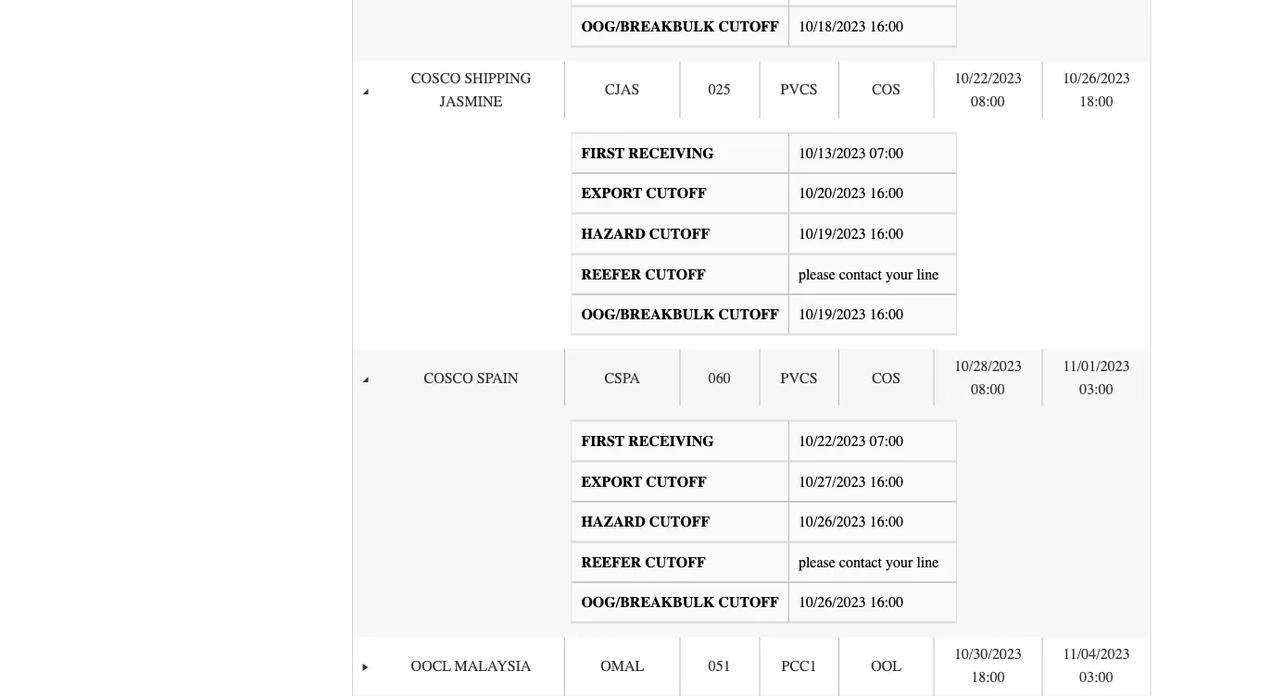 Task type: describe. For each thing, give the bounding box(es) containing it.
please contact your line for 10/19/2023
[[799, 266, 939, 283]]

oocl malaysia
[[411, 658, 531, 675]]

pcc1
[[782, 658, 817, 675]]

18:00 for 10/30/2023 18:00
[[971, 670, 1005, 687]]

pvcs cell for 025
[[759, 62, 838, 119]]

10/30/2023 18:00 cell
[[934, 639, 1042, 695]]

first receiving for 10/13/2023 07:00
[[581, 145, 714, 162]]

contact for 10/26/2023
[[839, 554, 882, 572]]

pvcs cell for 060
[[759, 350, 838, 407]]

cosco spain
[[424, 370, 519, 387]]

10/18/2023 16:00
[[799, 18, 904, 35]]

5 16:00 from the top
[[870, 474, 904, 491]]

4 16:00 from the top
[[870, 307, 904, 324]]

row containing 10/28/2023 08:00
[[353, 350, 1150, 407]]

export for 10/20/2023 16:00
[[581, 185, 642, 203]]

cspa
[[605, 370, 640, 387]]

10/30/2023
[[954, 646, 1022, 664]]

oog/breakbulk for 10/19/2023 16:00
[[581, 307, 715, 324]]

oog/breakbulk for 10/18/2023 16:00
[[581, 18, 715, 35]]

export for 10/27/2023 16:00
[[581, 474, 642, 491]]

jasmine
[[440, 93, 503, 111]]

7 16:00 from the top
[[870, 595, 904, 612]]

03:00 for 11/04/2023 03:00
[[1080, 670, 1113, 687]]

3 cell from the left
[[759, 695, 838, 697]]

051
[[709, 658, 731, 675]]

11/04/2023 03:00
[[1063, 646, 1130, 687]]

10/22/2023 for 08:00
[[954, 70, 1022, 87]]

10/26/2023 inside cell
[[1063, 70, 1130, 87]]

10/26/2023 for hazard cutoff
[[799, 514, 866, 531]]

10/20/2023 16:00
[[799, 185, 904, 203]]

omal
[[601, 658, 644, 675]]

10/19/2023 16:00 for hazard cutoff
[[799, 226, 904, 243]]

shipping
[[464, 70, 531, 87]]

10/27/2023 16:00
[[799, 474, 904, 491]]

4 row from the top
[[353, 695, 1150, 697]]

11/01/2023 03:00 cell
[[1042, 350, 1150, 407]]

row containing 10/30/2023 18:00
[[353, 639, 1150, 695]]

10/26/2023 16:00 for oog/breakbulk cutoff
[[799, 595, 904, 612]]

ool
[[871, 658, 902, 675]]

025 cell
[[680, 62, 759, 119]]

reefer for 10/26/2023 16:00
[[581, 554, 641, 572]]

10/26/2023 18:00 cell
[[1042, 62, 1150, 119]]

please for 10/26/2023
[[799, 554, 836, 572]]

07:00 for 10/13/2023 07:00
[[870, 145, 904, 162]]

2 cell from the left
[[680, 695, 759, 697]]

export cutoff for 10/27/2023 16:00
[[581, 474, 707, 491]]

contact for 10/19/2023
[[839, 266, 882, 283]]

reefer for 10/19/2023 16:00
[[581, 266, 641, 283]]

omal cell
[[564, 639, 680, 695]]

cosco for cosco spain
[[424, 370, 473, 387]]

060
[[709, 370, 731, 387]]

03:00 for 11/01/2023 03:00
[[1080, 382, 1113, 399]]

first for 10/22/2023 07:00
[[581, 433, 625, 450]]

025
[[709, 82, 731, 99]]

please for 10/19/2023
[[799, 266, 836, 283]]

10/27/2023
[[799, 474, 866, 491]]

line for 10/19/2023 16:00
[[917, 266, 939, 283]]

oog/breakbulk cutoff for 10/19/2023 16:00
[[581, 307, 779, 324]]

051 cell
[[680, 639, 759, 695]]

10/28/2023
[[954, 358, 1022, 375]]

1 cell from the left
[[564, 695, 680, 697]]

line for 10/26/2023 16:00
[[917, 554, 939, 572]]

11/04/2023 03:00 cell
[[1042, 639, 1150, 695]]

10/19/2023 for hazard cutoff
[[799, 226, 866, 243]]

hazard cutoff for 10/19/2023 16:00
[[581, 226, 710, 243]]

6 cell from the left
[[1042, 695, 1150, 697]]

5 cell from the left
[[934, 695, 1042, 697]]

export cutoff for 10/20/2023 16:00
[[581, 185, 707, 203]]

10/20/2023
[[799, 185, 866, 203]]



Task type: locate. For each thing, give the bounding box(es) containing it.
3 oog/breakbulk from the top
[[581, 595, 715, 612]]

1 first receiving from the top
[[581, 145, 714, 162]]

export
[[581, 185, 642, 203], [581, 474, 642, 491]]

10/19/2023 for oog/breakbulk cutoff
[[799, 307, 866, 324]]

1 receiving from the top
[[628, 145, 714, 162]]

10/19/2023 16:00 for oog/breakbulk cutoff
[[799, 307, 904, 324]]

10/28/2023 08:00 cell
[[934, 350, 1042, 407]]

2 first receiving from the top
[[581, 433, 714, 450]]

08:00 inside 10/22/2023 08:00
[[971, 93, 1005, 111]]

1 vertical spatial oog/breakbulk
[[581, 307, 715, 324]]

2 vertical spatial oog/breakbulk
[[581, 595, 715, 612]]

cos cell up 10/22/2023 07:00
[[838, 350, 934, 407]]

row containing cosco shipping jasmine
[[353, 62, 1150, 119]]

0 vertical spatial please
[[799, 266, 836, 283]]

cosco up jasmine
[[411, 70, 461, 87]]

1 07:00 from the top
[[870, 145, 904, 162]]

1 export from the top
[[581, 185, 642, 203]]

10/13/2023
[[799, 145, 866, 162]]

10/30/2023 18:00
[[954, 646, 1022, 687]]

1 03:00 from the top
[[1080, 382, 1113, 399]]

first receiving for 10/22/2023 07:00
[[581, 433, 714, 450]]

pvcs up 10/13/2023
[[781, 82, 818, 99]]

first
[[581, 145, 625, 162], [581, 433, 625, 450]]

1 vertical spatial please
[[799, 554, 836, 572]]

0 vertical spatial 10/19/2023
[[799, 226, 866, 243]]

please contact your line down 10/27/2023 16:00
[[799, 554, 939, 572]]

1 vertical spatial reefer cutoff
[[581, 554, 706, 572]]

your for 10/19/2023 16:00
[[886, 266, 913, 283]]

1 vertical spatial contact
[[839, 554, 882, 572]]

1 vertical spatial 10/19/2023 16:00
[[799, 307, 904, 324]]

1 hazard cutoff from the top
[[581, 226, 710, 243]]

16:00
[[870, 18, 904, 35], [870, 185, 904, 203], [870, 226, 904, 243], [870, 307, 904, 324], [870, 474, 904, 491], [870, 514, 904, 531], [870, 595, 904, 612]]

1 horizontal spatial 18:00
[[1080, 93, 1113, 111]]

1 hazard from the top
[[581, 226, 646, 243]]

cell down pcc1
[[759, 695, 838, 697]]

cell down omal
[[564, 695, 680, 697]]

1 vertical spatial cos cell
[[838, 350, 934, 407]]

1 vertical spatial your
[[886, 554, 913, 572]]

2 row from the top
[[353, 350, 1150, 407]]

cell down 11/04/2023 03:00
[[1042, 695, 1150, 697]]

0 vertical spatial first receiving
[[581, 145, 714, 162]]

11/04/2023
[[1063, 646, 1130, 664]]

1 vertical spatial line
[[917, 554, 939, 572]]

10/18/2023
[[799, 18, 866, 35]]

pvcs for 025
[[781, 82, 818, 99]]

cosco for cosco shipping jasmine
[[411, 70, 461, 87]]

0 vertical spatial hazard
[[581, 226, 646, 243]]

cell down 051
[[680, 695, 759, 697]]

oog/breakbulk up omal
[[581, 595, 715, 612]]

2 reefer cutoff from the top
[[581, 554, 706, 572]]

2 10/19/2023 from the top
[[799, 307, 866, 324]]

0 vertical spatial 10/26/2023 16:00
[[799, 514, 904, 531]]

2 contact from the top
[[839, 554, 882, 572]]

receiving down 025 cell
[[628, 145, 714, 162]]

please contact your line down 10/20/2023 16:00
[[799, 266, 939, 283]]

08:00 for 10/28/2023 08:00
[[971, 382, 1005, 399]]

0 vertical spatial contact
[[839, 266, 882, 283]]

contact down 10/20/2023 16:00
[[839, 266, 882, 283]]

1 please from the top
[[799, 266, 836, 283]]

18:00 for 10/26/2023 18:00
[[1080, 93, 1113, 111]]

hazard for 10/26/2023 16:00
[[581, 514, 646, 531]]

0 vertical spatial 10/19/2023 16:00
[[799, 226, 904, 243]]

pvcs right 060
[[781, 370, 818, 387]]

2 cos from the top
[[872, 370, 901, 387]]

03:00 inside 11/04/2023 03:00
[[1080, 670, 1113, 687]]

oog/breakbulk cutoff for 10/26/2023 16:00
[[581, 595, 779, 612]]

1 vertical spatial 10/19/2023
[[799, 307, 866, 324]]

cosco
[[411, 70, 461, 87], [424, 370, 473, 387]]

2 07:00 from the top
[[870, 433, 904, 450]]

2 oog/breakbulk from the top
[[581, 307, 715, 324]]

first receiving down cjas
[[581, 145, 714, 162]]

10/26/2023 16:00
[[799, 514, 904, 531], [799, 595, 904, 612]]

1 vertical spatial hazard
[[581, 514, 646, 531]]

reefer cutoff for 10/19/2023 16:00
[[581, 266, 706, 283]]

pvcs cell right 060
[[759, 350, 838, 407]]

1 vertical spatial reefer
[[581, 554, 641, 572]]

03:00
[[1080, 382, 1113, 399], [1080, 670, 1113, 687]]

1 cos from the top
[[872, 82, 901, 99]]

3 oog/breakbulk cutoff from the top
[[581, 595, 779, 612]]

cos cell for 10/28/2023
[[838, 350, 934, 407]]

please down 10/27/2023
[[799, 554, 836, 572]]

4 cell from the left
[[838, 695, 934, 697]]

oog/breakbulk cutoff up 025 cell
[[581, 18, 779, 35]]

6 16:00 from the top
[[870, 514, 904, 531]]

line
[[917, 266, 939, 283], [917, 554, 939, 572]]

1 oog/breakbulk from the top
[[581, 18, 715, 35]]

spain
[[477, 370, 519, 387]]

0 vertical spatial 03:00
[[1080, 382, 1113, 399]]

oog/breakbulk up cspa
[[581, 307, 715, 324]]

cosco shipping jasmine cell
[[378, 62, 564, 119]]

1 vertical spatial export cutoff
[[581, 474, 707, 491]]

pcc1 cell
[[759, 639, 838, 695]]

1 cos cell from the top
[[838, 62, 934, 119]]

oocl
[[411, 658, 451, 675]]

1 vertical spatial oog/breakbulk cutoff
[[581, 307, 779, 324]]

hazard cutoff
[[581, 226, 710, 243], [581, 514, 710, 531]]

cosco left spain
[[424, 370, 473, 387]]

pvcs cell
[[759, 62, 838, 119], [759, 350, 838, 407]]

10/22/2023 08:00 cell
[[934, 62, 1042, 119]]

10/26/2023
[[1063, 70, 1130, 87], [799, 514, 866, 531], [799, 595, 866, 612]]

2 pvcs cell from the top
[[759, 350, 838, 407]]

1 10/19/2023 16:00 from the top
[[799, 226, 904, 243]]

1 pvcs from the top
[[781, 82, 818, 99]]

2 your from the top
[[886, 554, 913, 572]]

07:00 up 10/27/2023 16:00
[[870, 433, 904, 450]]

1 pvcs cell from the top
[[759, 62, 838, 119]]

3 row from the top
[[353, 639, 1150, 695]]

2 line from the top
[[917, 554, 939, 572]]

ool cell
[[838, 639, 934, 695]]

cosco shipping jasmine
[[411, 70, 531, 111]]

0 vertical spatial cosco
[[411, 70, 461, 87]]

2 vertical spatial oog/breakbulk cutoff
[[581, 595, 779, 612]]

0 vertical spatial 10/26/2023
[[1063, 70, 1130, 87]]

1 reefer from the top
[[581, 266, 641, 283]]

cosco spain cell
[[378, 350, 564, 407]]

2 hazard from the top
[[581, 514, 646, 531]]

reefer
[[581, 266, 641, 283], [581, 554, 641, 572]]

10/26/2023 16:00 for hazard cutoff
[[799, 514, 904, 531]]

11/01/2023 03:00
[[1063, 358, 1130, 399]]

cos
[[872, 82, 901, 99], [872, 370, 901, 387]]

1 export cutoff from the top
[[581, 185, 707, 203]]

cosco inside the cosco shipping jasmine
[[411, 70, 461, 87]]

contact
[[839, 266, 882, 283], [839, 554, 882, 572]]

0 vertical spatial 07:00
[[870, 145, 904, 162]]

first receiving down cspa
[[581, 433, 714, 450]]

first down cjas cell
[[581, 145, 625, 162]]

cos cell
[[838, 62, 934, 119], [838, 350, 934, 407]]

cjas
[[605, 82, 640, 99]]

please contact your line
[[799, 266, 939, 283], [799, 554, 939, 572]]

0 vertical spatial export
[[581, 185, 642, 203]]

0 vertical spatial reefer
[[581, 266, 641, 283]]

1 vertical spatial hazard cutoff
[[581, 514, 710, 531]]

receiving for 10/13/2023 07:00
[[628, 145, 714, 162]]

1 reefer cutoff from the top
[[581, 266, 706, 283]]

first for 10/13/2023 07:00
[[581, 145, 625, 162]]

060 cell
[[680, 350, 759, 407]]

18:00 inside 10/26/2023 18:00
[[1080, 93, 1113, 111]]

2 receiving from the top
[[628, 433, 714, 450]]

1 vertical spatial 07:00
[[870, 433, 904, 450]]

10/28/2023 08:00
[[954, 358, 1022, 399]]

2 10/26/2023 16:00 from the top
[[799, 595, 904, 612]]

3 16:00 from the top
[[870, 226, 904, 243]]

0 vertical spatial your
[[886, 266, 913, 283]]

1 vertical spatial cosco
[[424, 370, 473, 387]]

pvcs cell up 10/13/2023
[[759, 62, 838, 119]]

0 vertical spatial receiving
[[628, 145, 714, 162]]

18:00
[[1080, 93, 1113, 111], [971, 670, 1005, 687]]

oog/breakbulk cutoff for 10/18/2023 16:00
[[581, 18, 779, 35]]

your
[[886, 266, 913, 283], [886, 554, 913, 572]]

2 oog/breakbulk cutoff from the top
[[581, 307, 779, 324]]

hazard
[[581, 226, 646, 243], [581, 514, 646, 531]]

hazard for 10/19/2023 16:00
[[581, 226, 646, 243]]

reefer cutoff for 10/26/2023 16:00
[[581, 554, 706, 572]]

please down 10/20/2023
[[799, 266, 836, 283]]

2 please from the top
[[799, 554, 836, 572]]

please contact your line for 10/26/2023
[[799, 554, 939, 572]]

contact down 10/27/2023 16:00
[[839, 554, 882, 572]]

cos for 10/28/2023
[[872, 370, 901, 387]]

cutoff
[[718, 18, 779, 35], [646, 185, 707, 203], [649, 226, 710, 243], [645, 266, 706, 283], [718, 307, 779, 324], [646, 474, 707, 491], [649, 514, 710, 531], [645, 554, 706, 572], [718, 595, 779, 612]]

cspa cell
[[564, 350, 680, 407]]

0 vertical spatial pvcs
[[781, 82, 818, 99]]

cos down 10/18/2023 16:00
[[872, 82, 901, 99]]

cos up 10/22/2023 07:00
[[872, 370, 901, 387]]

1 16:00 from the top
[[870, 18, 904, 35]]

10/26/2023 for oog/breakbulk cutoff
[[799, 595, 866, 612]]

cos cell for 10/22/2023
[[838, 62, 934, 119]]

1 vertical spatial 10/22/2023
[[799, 433, 866, 450]]

1 oog/breakbulk cutoff from the top
[[581, 18, 779, 35]]

0 vertical spatial 18:00
[[1080, 93, 1113, 111]]

hazard cutoff for 10/26/2023 16:00
[[581, 514, 710, 531]]

oog/breakbulk cutoff
[[581, 18, 779, 35], [581, 307, 779, 324], [581, 595, 779, 612]]

2 cos cell from the top
[[838, 350, 934, 407]]

please
[[799, 266, 836, 283], [799, 554, 836, 572]]

10/26/2023 16:00 down 10/27/2023 16:00
[[799, 514, 904, 531]]

0 vertical spatial oog/breakbulk cutoff
[[581, 18, 779, 35]]

reefer cutoff
[[581, 266, 706, 283], [581, 554, 706, 572]]

pvcs
[[781, 82, 818, 99], [781, 370, 818, 387]]

oog/breakbulk cutoff up 051 cell
[[581, 595, 779, 612]]

cell
[[564, 695, 680, 697], [680, 695, 759, 697], [759, 695, 838, 697], [838, 695, 934, 697], [934, 695, 1042, 697], [1042, 695, 1150, 697]]

0 vertical spatial hazard cutoff
[[581, 226, 710, 243]]

2 vertical spatial 10/26/2023
[[799, 595, 866, 612]]

08:00 inside 10/28/2023 08:00
[[971, 382, 1005, 399]]

1 vertical spatial 10/26/2023
[[799, 514, 866, 531]]

1 vertical spatial cos
[[872, 370, 901, 387]]

10/22/2023 for 07:00
[[799, 433, 866, 450]]

11/01/2023
[[1063, 358, 1130, 375]]

2 hazard cutoff from the top
[[581, 514, 710, 531]]

malaysia
[[455, 658, 531, 675]]

10/26/2023 18:00
[[1063, 70, 1130, 111]]

0 vertical spatial pvcs cell
[[759, 62, 838, 119]]

07:00 up 10/20/2023 16:00
[[870, 145, 904, 162]]

receiving for 10/22/2023 07:00
[[628, 433, 714, 450]]

2 reefer from the top
[[581, 554, 641, 572]]

2 16:00 from the top
[[870, 185, 904, 203]]

0 vertical spatial first
[[581, 145, 625, 162]]

03:00 down '11/01/2023'
[[1080, 382, 1113, 399]]

10/22/2023
[[954, 70, 1022, 87], [799, 433, 866, 450]]

1 please contact your line from the top
[[799, 266, 939, 283]]

receiving down 060 cell
[[628, 433, 714, 450]]

1 vertical spatial pvcs cell
[[759, 350, 838, 407]]

08:00 for 10/22/2023 08:00
[[971, 93, 1005, 111]]

10/19/2023 16:00
[[799, 226, 904, 243], [799, 307, 904, 324]]

row
[[353, 62, 1150, 119], [353, 350, 1150, 407], [353, 639, 1150, 695], [353, 695, 1150, 697]]

0 vertical spatial line
[[917, 266, 939, 283]]

1 row from the top
[[353, 62, 1150, 119]]

0 vertical spatial reefer cutoff
[[581, 266, 706, 283]]

18:00 inside "10/30/2023 18:00"
[[971, 670, 1005, 687]]

0 vertical spatial export cutoff
[[581, 185, 707, 203]]

1 vertical spatial receiving
[[628, 433, 714, 450]]

oog/breakbulk up cjas
[[581, 18, 715, 35]]

oog/breakbulk cutoff up 060 cell
[[581, 307, 779, 324]]

first receiving
[[581, 145, 714, 162], [581, 433, 714, 450]]

2 first from the top
[[581, 433, 625, 450]]

10/22/2023 inside cell
[[954, 70, 1022, 87]]

2 please contact your line from the top
[[799, 554, 939, 572]]

oog/breakbulk
[[581, 18, 715, 35], [581, 307, 715, 324], [581, 595, 715, 612]]

10/19/2023
[[799, 226, 866, 243], [799, 307, 866, 324]]

1 08:00 from the top
[[971, 93, 1005, 111]]

1 contact from the top
[[839, 266, 882, 283]]

pvcs for 060
[[781, 370, 818, 387]]

cos cell up 10/13/2023 07:00
[[838, 62, 934, 119]]

your for 10/26/2023 16:00
[[886, 554, 913, 572]]

1 your from the top
[[886, 266, 913, 283]]

07:00 for 10/22/2023 07:00
[[870, 433, 904, 450]]

1 10/19/2023 from the top
[[799, 226, 866, 243]]

10/13/2023 07:00
[[799, 145, 904, 162]]

0 horizontal spatial 18:00
[[971, 670, 1005, 687]]

1 vertical spatial 03:00
[[1080, 670, 1113, 687]]

0 vertical spatial please contact your line
[[799, 266, 939, 283]]

1 vertical spatial pvcs
[[781, 370, 818, 387]]

2 08:00 from the top
[[971, 382, 1005, 399]]

1 horizontal spatial 10/22/2023
[[954, 70, 1022, 87]]

cell down ool
[[838, 695, 934, 697]]

cos for 10/22/2023
[[872, 82, 901, 99]]

08:00
[[971, 93, 1005, 111], [971, 382, 1005, 399]]

03:00 inside 11/01/2023 03:00
[[1080, 382, 1113, 399]]

2 export cutoff from the top
[[581, 474, 707, 491]]

2 03:00 from the top
[[1080, 670, 1113, 687]]

10/26/2023 16:00 up ool cell
[[799, 595, 904, 612]]

first down cspa cell
[[581, 433, 625, 450]]

1 vertical spatial 18:00
[[971, 670, 1005, 687]]

1 10/26/2023 16:00 from the top
[[799, 514, 904, 531]]

1 vertical spatial first receiving
[[581, 433, 714, 450]]

2 pvcs from the top
[[781, 370, 818, 387]]

oog/breakbulk for 10/26/2023 16:00
[[581, 595, 715, 612]]

1 first from the top
[[581, 145, 625, 162]]

1 vertical spatial first
[[581, 433, 625, 450]]

cell down "10/30/2023 18:00"
[[934, 695, 1042, 697]]

0 vertical spatial 08:00
[[971, 93, 1005, 111]]

1 line from the top
[[917, 266, 939, 283]]

0 vertical spatial cos
[[872, 82, 901, 99]]

2 10/19/2023 16:00 from the top
[[799, 307, 904, 324]]

0 vertical spatial 10/22/2023
[[954, 70, 1022, 87]]

oocl malaysia cell
[[378, 639, 564, 695]]

07:00
[[870, 145, 904, 162], [870, 433, 904, 450]]

1 vertical spatial export
[[581, 474, 642, 491]]

1 vertical spatial please contact your line
[[799, 554, 939, 572]]

0 horizontal spatial 10/22/2023
[[799, 433, 866, 450]]

10/22/2023 07:00
[[799, 433, 904, 450]]

1 vertical spatial 08:00
[[971, 382, 1005, 399]]

0 vertical spatial oog/breakbulk
[[581, 18, 715, 35]]

cjas cell
[[564, 62, 680, 119]]

export cutoff
[[581, 185, 707, 203], [581, 474, 707, 491]]

0 vertical spatial cos cell
[[838, 62, 934, 119]]

cosco inside 'cosco spain' cell
[[424, 370, 473, 387]]

1 vertical spatial 10/26/2023 16:00
[[799, 595, 904, 612]]

receiving
[[628, 145, 714, 162], [628, 433, 714, 450]]

10/22/2023 08:00
[[954, 70, 1022, 111]]

03:00 down 11/04/2023
[[1080, 670, 1113, 687]]

2 export from the top
[[581, 474, 642, 491]]



Task type: vqa. For each thing, say whether or not it's contained in the screenshot.
row containing 10/30/2023 18:00
yes



